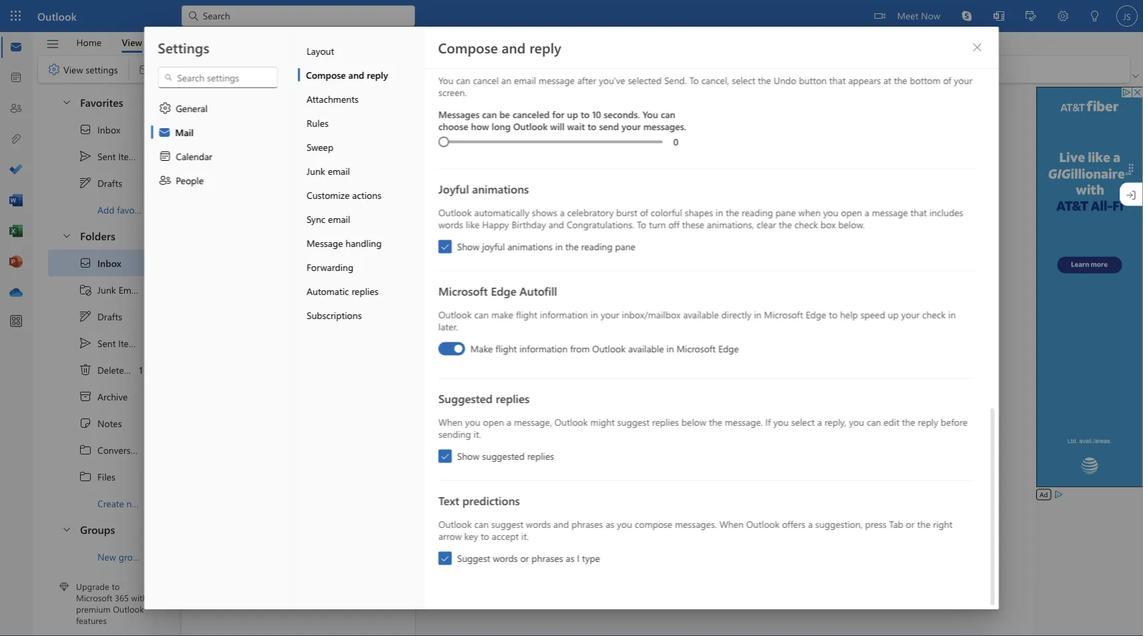 Task type: describe. For each thing, give the bounding box(es) containing it.
microsoft up the later.
[[438, 284, 488, 299]]

if
[[766, 416, 771, 428]]

long
[[492, 121, 511, 133]]

favorites tree
[[48, 84, 156, 223]]

and inside outlook automatically shows a celebratory burst of colorful shapes in the reading pane when you open a message that includes words like happy birthday and congratulations. to turn off these animations, clear the check box below.
[[549, 219, 564, 231]]

press
[[865, 518, 887, 531]]

reply inside button
[[367, 68, 388, 81]]

outlook inside the 'message list' 'section'
[[233, 295, 267, 307]]

the right 'shapes'
[[726, 206, 739, 219]]

1 vertical spatial items
[[118, 337, 141, 349]]

enjoy
[[249, 525, 271, 537]]

mail image
[[9, 41, 23, 54]]

Search settings search field
[[173, 71, 264, 84]]

1 vertical spatial pane
[[615, 241, 636, 253]]

accept
[[492, 531, 519, 543]]

the right clear
[[779, 219, 792, 231]]

calendar
[[176, 150, 212, 162]]

home
[[76, 36, 102, 48]]

suggest inside when you open a message, outlook might suggest replies below the message. if you select a reply, you can edit the reply before sending it.
[[617, 416, 650, 428]]

settings
[[86, 63, 118, 75]]

0 horizontal spatial available
[[628, 343, 664, 355]]

to do image
[[9, 164, 23, 177]]

notes
[[97, 417, 122, 430]]

will
[[550, 121, 565, 133]]

upgrade to microsoft 365
[[216, 322, 323, 334]]

text predictions
[[438, 493, 520, 509]]

suggest words or phrases as i type
[[457, 553, 600, 565]]

that inside "you can cancel an email message after you've selected send. to cancel, select the undo button that appears at the bottom of your screen."
[[830, 74, 846, 86]]

 button for folders
[[55, 223, 77, 248]]

settings heading
[[158, 38, 209, 57]]

when inside outlook can suggest words and phrases as you compose messages. when outlook offers a suggestion, press tab or the right arrow key to accept it.
[[720, 518, 744, 531]]

when
[[799, 206, 821, 219]]

2  tree item from the top
[[48, 463, 156, 490]]

junk inside button
[[307, 165, 325, 177]]

outlook automatically shows a celebratory burst of colorful shapes in the reading pane when you open a message that includes words like happy birthday and congratulations. to turn off these animations, clear the check box below.
[[438, 206, 964, 231]]

microsoft inside outlook can make flight information in your inbox/mailbox available directly in microsoft edge to help speed up your check in later.
[[764, 308, 803, 321]]

before
[[941, 416, 968, 428]]

layout
[[307, 44, 334, 57]]

dialog containing settings
[[0, 0, 1144, 636]]

files
[[97, 471, 115, 483]]

and up an
[[502, 38, 526, 57]]

outlook left the offers
[[746, 518, 780, 531]]

new group tree item
[[48, 544, 156, 570]]

help
[[163, 36, 182, 48]]

2  tree item from the top
[[48, 330, 156, 357]]

 inbox for first  'tree item' from the bottom of the page
[[79, 256, 121, 270]]


[[973, 42, 983, 53]]

burst
[[616, 206, 638, 219]]

2 sent from the top
[[97, 337, 116, 349]]

automatic replies button
[[298, 279, 424, 303]]

you've
[[599, 74, 625, 86]]

1
[[139, 364, 143, 376]]

screen.
[[438, 86, 467, 99]]

2  from the top
[[79, 337, 92, 350]]

 junk email
[[79, 283, 141, 296]]

microsoft inside upgrade to microsoft 365 with premium outlook features
[[76, 592, 112, 604]]

as inside outlook can suggest words and phrases as you compose messages. when outlook offers a suggestion, press tab or the right arrow key to accept it.
[[606, 518, 614, 531]]

junk inside  junk email
[[97, 284, 116, 296]]


[[164, 73, 173, 82]]

 for 
[[79, 310, 92, 323]]

 tree item
[[48, 383, 156, 410]]

joyful
[[482, 241, 505, 253]]

you inside messages can be canceled for up to 10 seconds. you can choose how long outlook will wait to send your messages.
[[643, 108, 658, 121]]

now
[[922, 9, 941, 21]]

1  tree item from the top
[[48, 116, 156, 143]]

message.
[[725, 416, 763, 428]]

0 vertical spatial edge
[[491, 284, 516, 299]]

tab
[[889, 518, 904, 531]]


[[195, 188, 208, 202]]

create
[[97, 497, 124, 510]]

check inside outlook can make flight information in your inbox/mailbox available directly in microsoft edge to help speed up your check in later.
[[922, 308, 946, 321]]

handling
[[346, 237, 382, 249]]

up inside messages can be canceled for up to 10 seconds. you can choose how long outlook will wait to send your messages.
[[567, 108, 578, 121]]

show for suggested
[[457, 450, 480, 463]]

email for junk email
[[328, 165, 350, 177]]

like
[[466, 219, 480, 231]]

items inside ' deleted items'
[[132, 364, 155, 376]]

email for sync email
[[328, 213, 350, 225]]

ad
[[1040, 490, 1049, 499]]

flight inside outlook can make flight information in your inbox/mailbox available directly in microsoft edge to help speed up your check in later.
[[516, 308, 537, 321]]

general
[[176, 102, 208, 114]]

compose and reply inside button
[[306, 68, 388, 81]]

add
[[97, 203, 115, 216]]

the inside outlook can suggest words and phrases as you compose messages. when outlook offers a suggestion, press tab or the right arrow key to accept it.
[[917, 518, 931, 531]]

the inside all done for the day enjoy your empty inbox.
[[309, 507, 323, 520]]

the down the congratulations.
[[565, 241, 579, 253]]

compose and reply heading
[[438, 38, 562, 57]]

microsoft edge autofill element
[[438, 308, 974, 361]]

get started
[[190, 133, 237, 145]]

reply inside when you open a message, outlook might suggest replies below the message. if you select a reply, you can edit the reply before sending it.
[[918, 416, 939, 428]]

1 vertical spatial animations
[[507, 241, 553, 253]]

zone
[[273, 215, 293, 227]]

compose inside "tab panel"
[[438, 38, 498, 57]]

to left 10
[[581, 108, 590, 121]]

started
[[207, 133, 237, 145]]

sweep button
[[298, 135, 424, 159]]

that inside outlook automatically shows a celebratory burst of colorful shapes in the reading pane when you open a message that includes words like happy birthday and congratulations. to turn off these animations, clear the check box below.
[[911, 206, 927, 219]]

junk email
[[307, 165, 350, 177]]

after
[[577, 74, 596, 86]]

words inside outlook automatically shows a celebratory burst of colorful shapes in the reading pane when you open a message that includes words like happy birthday and congratulations. to turn off these animations, clear the check box below.
[[438, 219, 463, 231]]

view inside button
[[122, 36, 142, 48]]

show for joyful
[[457, 241, 480, 253]]

information inside outlook can make flight information in your inbox/mailbox available directly in microsoft edge to help speed up your check in later.
[[540, 308, 588, 321]]

messages. inside outlook can suggest words and phrases as you compose messages. when outlook offers a suggestion, press tab or the right arrow key to accept it.
[[675, 518, 717, 531]]

1 vertical spatial flight
[[495, 343, 517, 355]]

customize
[[307, 189, 350, 201]]

a right shows
[[560, 206, 565, 219]]

key
[[464, 531, 478, 543]]

outlook inside upgrade to microsoft 365 with premium outlook features
[[113, 603, 144, 615]]

drafts for 
[[97, 310, 122, 323]]

 inside favorites tree
[[79, 150, 92, 163]]

to inside outlook automatically shows a celebratory burst of colorful shapes in the reading pane when you open a message that includes words like happy birthday and congratulations. to turn off these animations, clear the check box below.
[[637, 219, 646, 231]]

folders tree item
[[48, 223, 156, 250]]

favorite
[[117, 203, 148, 216]]

 tree item for 
[[48, 170, 156, 196]]

empty
[[295, 525, 321, 537]]

new group
[[97, 551, 144, 563]]

your inside "you can cancel an email message after you've selected send. to cancel, select the undo button that appears at the bottom of your screen."
[[954, 74, 973, 86]]

files image
[[9, 133, 23, 146]]

message inside outlook automatically shows a celebratory burst of colorful shapes in the reading pane when you open a message that includes words like happy birthday and congratulations. to turn off these animations, clear the check box below.
[[872, 206, 908, 219]]

 for 
[[159, 101, 172, 115]]

the right below
[[709, 416, 722, 428]]

your up make flight information from outlook available in microsoft edge
[[601, 308, 619, 321]]

to inside outlook can make flight information in your inbox/mailbox available directly in microsoft edge to help speed up your check in later.
[[829, 308, 838, 321]]

more apps image
[[9, 315, 23, 329]]

groups tree item
[[48, 517, 156, 544]]

 button
[[39, 33, 66, 55]]

messages
[[438, 108, 480, 121]]

in inside outlook automatically shows a celebratory burst of colorful shapes in the reading pane when you open a message that includes words like happy birthday and congratulations. to turn off these animations, clear the check box below.
[[716, 206, 723, 219]]

microsoft down outlook can make flight information in your inbox/mailbox available directly in microsoft edge to help speed up your check in later.
[[677, 343, 716, 355]]

view inside  view settings
[[63, 63, 83, 75]]

help
[[840, 308, 858, 321]]

a right the box
[[865, 206, 870, 219]]

settings
[[158, 38, 209, 57]]

outlook banner
[[0, 0, 1144, 32]]

outlook right from on the bottom of page
[[592, 343, 626, 355]]

directly
[[722, 308, 752, 321]]

sync email button
[[298, 207, 424, 231]]

joyful animations
[[438, 182, 529, 197]]

available inside outlook can make flight information in your inbox/mailbox available directly in microsoft edge to help speed up your check in later.
[[683, 308, 719, 321]]

to right 'wait'
[[588, 121, 596, 133]]

1 horizontal spatial reply
[[530, 38, 562, 57]]

sync
[[307, 213, 326, 225]]

to inside "you can cancel an email message after you've selected send. to cancel, select the undo button that appears at the bottom of your screen."
[[690, 74, 699, 86]]

sending
[[438, 428, 471, 441]]

10
[[592, 108, 601, 121]]

the right edit
[[902, 416, 916, 428]]

appears
[[848, 74, 881, 86]]

wait
[[567, 121, 585, 133]]

outlook inside messages can be canceled for up to 10 seconds. you can choose how long outlook will wait to send your messages.
[[513, 121, 548, 133]]

 inside the 'message list' 'section'
[[195, 162, 208, 175]]

calendar image
[[9, 71, 23, 85]]

check inside outlook automatically shows a celebratory burst of colorful shapes in the reading pane when you open a message that includes words like happy birthday and congratulations. to turn off these animations, clear the check box below.
[[795, 219, 818, 231]]

actions
[[352, 189, 382, 201]]

colorful
[[651, 206, 682, 219]]

clear
[[757, 219, 776, 231]]

offers
[[782, 518, 806, 531]]

drafts for 
[[97, 177, 122, 189]]

inbox for 2nd  'tree item' from the bottom
[[97, 123, 120, 136]]

for inside all done for the day enjoy your empty inbox.
[[294, 507, 306, 520]]

0 horizontal spatial phrases
[[532, 553, 563, 565]]

people
[[176, 174, 204, 186]]

the left undo
[[758, 74, 771, 86]]

to inside outlook can suggest words and phrases as you compose messages. when outlook offers a suggestion, press tab or the right arrow key to accept it.
[[481, 531, 489, 543]]

suggested
[[482, 450, 525, 463]]

 for joyful animations
[[440, 242, 450, 252]]

outlook inside outlook can make flight information in your inbox/mailbox available directly in microsoft edge to help speed up your check in later.
[[438, 308, 472, 321]]

favorites tree item
[[48, 89, 156, 116]]

and inside button
[[349, 68, 365, 81]]

rules button
[[298, 111, 424, 135]]

automatically
[[474, 206, 529, 219]]

predictions
[[462, 493, 520, 509]]

day
[[325, 507, 341, 520]]

1 vertical spatial as
[[566, 553, 574, 565]]

0 vertical spatial animations
[[472, 182, 529, 197]]

1 vertical spatial information
[[519, 343, 568, 355]]

2 vertical spatial edge
[[718, 343, 739, 355]]

 for text predictions
[[440, 554, 450, 564]]

outlook inside when you open a message, outlook might suggest replies below the message. if you select a reply, you can edit the reply before sending it.
[[555, 416, 588, 428]]

365 for upgrade to microsoft 365 with premium outlook features
[[115, 592, 129, 604]]

shows
[[532, 206, 557, 219]]

might
[[591, 416, 615, 428]]

set your advertising preferences image
[[1054, 489, 1065, 500]]

inbox.
[[323, 525, 348, 537]]

outlook down the text
[[438, 518, 472, 531]]

includes
[[930, 206, 964, 219]]

excel image
[[9, 225, 23, 238]]

items inside favorites tree
[[118, 150, 141, 162]]

when inside when you open a message, outlook might suggest replies below the message. if you select a reply, you can edit the reply before sending it.
[[438, 416, 463, 428]]

compose inside button
[[306, 68, 346, 81]]

reply,
[[825, 416, 847, 428]]

meet now
[[898, 9, 941, 21]]

new
[[97, 551, 116, 563]]

confirm
[[216, 215, 249, 227]]

can for and
[[474, 518, 489, 531]]

1  tree item from the top
[[48, 143, 156, 170]]

below.
[[839, 219, 865, 231]]

inbox for first  'tree item' from the bottom of the page
[[97, 257, 121, 269]]

left-rail-appbar navigation
[[3, 32, 29, 308]]

 tree item for 
[[48, 303, 156, 330]]

 button
[[967, 37, 989, 58]]

compose and reply inside "tab panel"
[[438, 38, 562, 57]]

home button
[[66, 32, 112, 53]]

your inside all done for the day enjoy your empty inbox.
[[274, 525, 292, 537]]

phrases inside outlook can suggest words and phrases as you compose messages. when outlook offers a suggestion, press tab or the right arrow key to accept it.
[[572, 518, 603, 531]]

the right the 'at'
[[894, 74, 908, 86]]



Task type: locate. For each thing, give the bounding box(es) containing it.
onedrive image
[[9, 286, 23, 300]]

you inside "you can cancel an email message after you've selected send. to cancel, select the undo button that appears at the bottom of your screen."
[[438, 74, 453, 86]]

 for  files
[[79, 470, 92, 483]]

0 horizontal spatial reply
[[367, 68, 388, 81]]

1 vertical spatial or
[[520, 553, 529, 565]]

new
[[127, 497, 144, 510]]

customize actions button
[[298, 183, 424, 207]]

a left message,
[[507, 416, 511, 428]]

 button inside the favorites 'tree item'
[[55, 89, 77, 114]]

edit
[[884, 416, 900, 428]]

0 horizontal spatial open
[[483, 416, 504, 428]]

junk email button
[[298, 159, 424, 183]]

1 horizontal spatial compose and reply
[[438, 38, 562, 57]]

0 vertical spatial  tree item
[[48, 143, 156, 170]]

and inside outlook can suggest words and phrases as you compose messages. when outlook offers a suggestion, press tab or the right arrow key to accept it.
[[553, 518, 569, 531]]

1 horizontal spatial phrases
[[572, 518, 603, 531]]

 sent items
[[79, 150, 141, 163], [79, 337, 141, 350]]

2 horizontal spatial reply
[[918, 416, 939, 428]]

outlook can suggest words and phrases as you compose messages. when outlook offers a suggestion, press tab or the right arrow key to accept it.
[[438, 518, 953, 543]]

settings tab list
[[145, 27, 291, 610]]

your right speed
[[901, 308, 920, 321]]

1 vertical spatial inbox
[[97, 257, 121, 269]]

can
[[456, 74, 470, 86], [482, 108, 497, 121], [661, 108, 676, 121], [474, 308, 489, 321], [867, 416, 881, 428], [474, 518, 489, 531]]


[[79, 417, 92, 430]]

1 vertical spatial check
[[922, 308, 946, 321]]

dialog
[[0, 0, 1144, 636]]

compose and reply down layout button at the top of page
[[306, 68, 388, 81]]

 inside settings tab list
[[159, 101, 172, 115]]

2  drafts from the top
[[79, 310, 122, 323]]

you can cancel an email message after you've selected send. to cancel, select the undo button that appears at the bottom of your screen.
[[438, 74, 973, 99]]

arrow
[[438, 531, 462, 543]]

 down 
[[79, 310, 92, 323]]

select left the reply,
[[791, 416, 815, 428]]

 for 
[[79, 443, 92, 457]]

drafts inside tree
[[97, 310, 122, 323]]

1 vertical spatial  tree item
[[48, 330, 156, 357]]

0 vertical spatial items
[[118, 150, 141, 162]]

1 vertical spatial 
[[79, 256, 92, 270]]

 for 
[[79, 176, 92, 190]]

1  from the top
[[61, 96, 72, 107]]

1 horizontal spatial view
[[122, 36, 142, 48]]

folder
[[146, 497, 170, 510]]

1  button from the top
[[55, 89, 77, 114]]

all done for the day enjoy your empty inbox.
[[249, 507, 348, 537]]

forwarding
[[307, 261, 354, 273]]

1 vertical spatial open
[[483, 416, 504, 428]]

to
[[581, 108, 590, 121], [588, 121, 596, 133], [829, 308, 838, 321], [255, 322, 263, 334], [481, 531, 489, 543], [112, 581, 120, 593]]

suggested replies element
[[438, 416, 974, 463]]

layout group
[[215, 56, 347, 80]]

 inside 'suggested replies' "element"
[[440, 452, 450, 461]]

items
[[118, 150, 141, 162], [118, 337, 141, 349], [132, 364, 155, 376]]

 button inside groups tree item
[[55, 517, 77, 542]]

1 vertical spatial message
[[872, 206, 908, 219]]

create new folder tree item
[[48, 490, 170, 517]]

meet
[[898, 9, 919, 21]]

send
[[599, 121, 619, 133]]

edge down directly
[[718, 343, 739, 355]]

1 horizontal spatial open
[[841, 206, 862, 219]]

to right key
[[481, 531, 489, 543]]

upgrade for upgrade to microsoft 365
[[216, 322, 252, 334]]

 inbox for 2nd  'tree item' from the bottom
[[79, 123, 120, 136]]

junk down sweep
[[307, 165, 325, 177]]

1  drafts from the top
[[79, 176, 122, 190]]

1 horizontal spatial suggest
[[617, 416, 650, 428]]


[[875, 11, 886, 21]]

compose down layout
[[306, 68, 346, 81]]

0 horizontal spatial message
[[539, 74, 575, 86]]

upgrade inside the 'message list' 'section'
[[216, 322, 252, 334]]

message list section
[[182, 85, 415, 636]]

powerpoint image
[[9, 256, 23, 269]]

email inside "you can cancel an email message after you've selected send. to cancel, select the undo button that appears at the bottom of your screen."
[[514, 74, 536, 86]]

as left compose
[[606, 518, 614, 531]]

it. right accept
[[521, 531, 529, 543]]

1  inbox from the top
[[79, 123, 120, 136]]

application
[[0, 0, 1144, 636]]

0 horizontal spatial 
[[47, 63, 61, 76]]

 for 2nd  'tree item' from the bottom
[[79, 123, 92, 136]]

0 vertical spatial  tree item
[[48, 116, 156, 143]]

 inbox inside favorites tree
[[79, 123, 120, 136]]

 button inside folders tree item
[[55, 223, 77, 248]]

0 vertical spatial information
[[540, 308, 588, 321]]

drafts inside favorites tree
[[97, 177, 122, 189]]

 button left groups
[[55, 517, 77, 542]]

check
[[795, 219, 818, 231], [922, 308, 946, 321]]

0 horizontal spatial as
[[566, 553, 574, 565]]

view button
[[112, 32, 152, 53]]

word image
[[9, 194, 23, 208]]

edge inside outlook can make flight information in your inbox/mailbox available directly in microsoft edge to help speed up your check in later.
[[806, 308, 827, 321]]

when you open a message, outlook might suggest replies below the message. if you select a reply, you can edit the reply before sending it.
[[438, 416, 968, 441]]

 drafts for 
[[79, 310, 122, 323]]

inbox/mailbox
[[622, 308, 681, 321]]

1 sent from the top
[[97, 150, 116, 162]]

of inside outlook automatically shows a celebratory burst of colorful shapes in the reading pane when you open a message that includes words like happy birthday and congratulations. to turn off these animations, clear the check box below.
[[640, 206, 648, 219]]

sent inside favorites tree
[[97, 150, 116, 162]]

a right the offers
[[808, 518, 813, 531]]

 inside favorites tree
[[79, 176, 92, 190]]

your left look
[[250, 188, 268, 201]]

reading down the congratulations.
[[581, 241, 613, 253]]

sync email
[[307, 213, 350, 225]]

0 horizontal spatial reading
[[581, 241, 613, 253]]

0 horizontal spatial edge
[[491, 284, 516, 299]]

0 vertical spatial message
[[539, 74, 575, 86]]

message inside "you can cancel an email message after you've selected send. to cancel, select the undo button that appears at the bottom of your screen."
[[539, 74, 575, 86]]

suggest inside outlook can suggest words and phrases as you compose messages. when outlook offers a suggestion, press tab or the right arrow key to accept it.
[[491, 518, 524, 531]]

1 horizontal spatial that
[[911, 206, 927, 219]]

 for suggested replies
[[440, 452, 450, 461]]

0 vertical spatial  sent items
[[79, 150, 141, 163]]

available left directly
[[683, 308, 719, 321]]

 for groups
[[61, 524, 72, 535]]

 tree item
[[48, 276, 156, 303]]

0 vertical spatial of
[[943, 74, 952, 86]]

you right "seconds." at the right
[[643, 108, 658, 121]]

show joyful animations in the reading pane
[[457, 241, 636, 253]]

tree containing 
[[48, 250, 170, 517]]

subscriptions button
[[298, 303, 424, 327]]

2  tree item from the top
[[48, 303, 156, 330]]

replies left below
[[652, 416, 679, 428]]

0 horizontal spatial compose and reply
[[306, 68, 388, 81]]

0 horizontal spatial view
[[63, 63, 83, 75]]

pane left the when
[[776, 206, 796, 219]]

get up upgrade to microsoft 365
[[216, 295, 231, 307]]

show
[[457, 241, 480, 253], [457, 450, 480, 463]]

replies inside "button"
[[352, 285, 379, 297]]

select inside "you can cancel an email message after you've selected send. to cancel, select the undo button that appears at the bottom of your screen."
[[732, 74, 755, 86]]

 for first  'tree item' from the bottom of the page
[[79, 256, 92, 270]]

or inside outlook can suggest words and phrases as you compose messages. when outlook offers a suggestion, press tab or the right arrow key to accept it.
[[906, 518, 915, 531]]

or right suggest
[[520, 553, 529, 565]]

0 vertical spatial 
[[47, 63, 61, 76]]

can for email
[[456, 74, 470, 86]]

forwarding button
[[298, 255, 424, 279]]

 tree item down  notes
[[48, 437, 156, 463]]

attachments
[[307, 92, 359, 105]]

select right cancel,
[[732, 74, 755, 86]]

 notes
[[79, 417, 122, 430]]

how
[[471, 121, 489, 133]]

replies down message,
[[527, 450, 554, 463]]

animations up automatically
[[472, 182, 529, 197]]

1  from the top
[[79, 443, 92, 457]]

can left make
[[474, 308, 489, 321]]

0 vertical spatial you
[[438, 74, 453, 86]]

1 vertical spatial 
[[79, 310, 92, 323]]

upgrade up premium
[[76, 581, 109, 593]]

1 vertical spatial 
[[159, 101, 172, 115]]

2 drafts from the top
[[97, 310, 122, 323]]

items up '1'
[[118, 337, 141, 349]]

1 horizontal spatial it.
[[521, 531, 529, 543]]

to
[[690, 74, 699, 86], [637, 219, 646, 231]]

junk
[[307, 165, 325, 177], [97, 284, 116, 296]]

0 horizontal spatial get
[[190, 133, 204, 145]]

1 vertical spatial  sent items
[[79, 337, 141, 350]]

1 vertical spatial get
[[216, 295, 231, 307]]

to inside the 'message list' 'section'
[[255, 322, 263, 334]]

messages. inside messages can be canceled for up to 10 seconds. you can choose how long outlook will wait to send your messages.
[[643, 121, 687, 133]]

1 show from the top
[[457, 241, 480, 253]]

2  inbox from the top
[[79, 256, 121, 270]]

to inside upgrade to microsoft 365 with premium outlook features
[[112, 581, 120, 593]]

1 vertical spatial suggest
[[491, 518, 524, 531]]

make
[[470, 343, 493, 355]]

compose and reply button
[[298, 63, 424, 87]]

1 horizontal spatial you
[[643, 108, 658, 121]]

2  from the top
[[79, 310, 92, 323]]

inbox up  junk email
[[97, 257, 121, 269]]

0 vertical spatial show
[[457, 241, 480, 253]]

1 vertical spatial of
[[640, 206, 648, 219]]

items right deleted
[[132, 364, 155, 376]]


[[79, 443, 92, 457], [79, 470, 92, 483]]

1 vertical spatial 
[[79, 470, 92, 483]]

1 horizontal spatial 365
[[308, 322, 323, 334]]

0 vertical spatial upgrade
[[216, 322, 252, 334]]

365 inside upgrade to microsoft 365 with premium outlook features
[[115, 592, 129, 604]]


[[79, 123, 92, 136], [79, 256, 92, 270]]

words down accept
[[493, 553, 518, 565]]

can for for
[[482, 108, 497, 121]]

microsoft right directly
[[764, 308, 803, 321]]

edge up make
[[491, 284, 516, 299]]

joyful
[[438, 182, 469, 197]]

1 vertical spatial select
[[791, 416, 815, 428]]

1 vertical spatial  inbox
[[79, 256, 121, 270]]

you right the when
[[823, 206, 839, 219]]

 left groups
[[61, 524, 72, 535]]

a inside outlook can suggest words and phrases as you compose messages. when outlook offers a suggestion, press tab or the right arrow key to accept it.
[[808, 518, 813, 531]]

of inside "you can cancel an email message after you've selected send. to cancel, select the undo button that appears at the bottom of your screen."
[[943, 74, 952, 86]]

1 vertical spatial  tree item
[[48, 250, 156, 276]]

365
[[308, 322, 323, 334], [115, 592, 129, 604]]

words inside outlook can suggest words and phrases as you compose messages. when outlook offers a suggestion, press tab or the right arrow key to accept it.
[[526, 518, 551, 531]]

1  sent items from the top
[[79, 150, 141, 163]]

1 vertical spatial reading
[[581, 241, 613, 253]]

the
[[758, 74, 771, 86], [894, 74, 908, 86], [726, 206, 739, 219], [779, 219, 792, 231], [565, 241, 579, 253], [709, 416, 722, 428], [902, 416, 916, 428], [309, 507, 323, 520], [917, 518, 931, 531]]

1 horizontal spatial 
[[159, 101, 172, 115]]

2 inbox from the top
[[97, 257, 121, 269]]

to down get outlook mobile
[[255, 322, 263, 334]]

2  sent items from the top
[[79, 337, 141, 350]]

 down the favorites 'tree item'
[[79, 150, 92, 163]]

sweep
[[307, 141, 334, 153]]

can left be
[[482, 108, 497, 121]]

 inbox down the favorites 'tree item'
[[79, 123, 120, 136]]


[[79, 390, 92, 403]]

premium features image
[[59, 583, 69, 592]]

 for  view settings
[[47, 63, 61, 76]]

suggest right might
[[617, 416, 650, 428]]

1 vertical spatial that
[[911, 206, 927, 219]]

1 horizontal spatial to
[[690, 74, 699, 86]]

1  from the top
[[79, 176, 92, 190]]

1  from the top
[[79, 150, 92, 163]]

microsoft inside the 'message list' 'section'
[[266, 322, 305, 334]]

0 vertical spatial phrases
[[572, 518, 603, 531]]

show inside 'suggested replies' "element"
[[457, 450, 480, 463]]

 files
[[79, 470, 115, 483]]

automatic replies
[[307, 285, 379, 297]]

inbox inside favorites tree
[[97, 123, 120, 136]]

open inside outlook automatically shows a celebratory burst of colorful shapes in the reading pane when you open a message that includes words like happy birthday and congratulations. to turn off these animations, clear the check box below.
[[841, 206, 862, 219]]

1 horizontal spatial get
[[216, 295, 231, 307]]

2 vertical spatial items
[[132, 364, 155, 376]]

outlook link
[[37, 0, 77, 32]]

it. inside when you open a message, outlook might suggest replies below the message. if you select a reply, you can edit the reply before sending it.
[[474, 428, 481, 441]]

get for get started
[[190, 133, 204, 145]]

2  from the top
[[79, 470, 92, 483]]

email
[[119, 284, 141, 296]]

you right the if
[[774, 416, 789, 428]]

0 horizontal spatial junk
[[97, 284, 116, 296]]

 up 
[[159, 101, 172, 115]]

premium
[[76, 603, 111, 615]]

outlook inside outlook automatically shows a celebratory burst of colorful shapes in the reading pane when you open a message that includes words like happy birthday and congratulations. to turn off these animations, clear the check box below.
[[438, 206, 472, 219]]

0 vertical spatial 
[[79, 176, 92, 190]]

words right accept
[[526, 518, 551, 531]]

it. for replies
[[474, 428, 481, 441]]

 tree item
[[48, 357, 156, 383]]

1 vertical spatial sent
[[97, 337, 116, 349]]

help button
[[153, 32, 192, 53]]

0 vertical spatial 
[[79, 443, 92, 457]]

compose
[[438, 38, 498, 57], [306, 68, 346, 81]]

1 horizontal spatial as
[[606, 518, 614, 531]]

reply
[[530, 38, 562, 57], [367, 68, 388, 81], [918, 416, 939, 428]]

message left 'after'
[[539, 74, 575, 86]]

 tree item
[[48, 410, 156, 437]]

get outlook mobile
[[216, 295, 298, 307]]

flight
[[516, 308, 537, 321], [495, 343, 517, 355]]

 tree item
[[48, 437, 156, 463], [48, 463, 156, 490]]

1 vertical spatial upgrade
[[76, 581, 109, 593]]

you inside outlook can suggest words and phrases as you compose messages. when outlook offers a suggestion, press tab or the right arrow key to accept it.
[[617, 518, 632, 531]]

it. inside outlook can suggest words and phrases as you compose messages. when outlook offers a suggestion, press tab or the right arrow key to accept it.
[[521, 531, 529, 543]]

inbox down the favorites 'tree item'
[[97, 123, 120, 136]]

when left the offers
[[720, 518, 744, 531]]

0 vertical spatial words
[[438, 219, 463, 231]]

people image
[[9, 102, 23, 116]]

 drafts down  'tree item' at the top of page
[[79, 310, 122, 323]]

reply left 'before'
[[918, 416, 939, 428]]

1  from the top
[[79, 123, 92, 136]]

 down sending
[[440, 452, 450, 461]]

for left 'wait'
[[552, 108, 565, 121]]

your inside messages can be canceled for up to 10 seconds. you can choose how long outlook will wait to send your messages.
[[622, 121, 641, 133]]

outlook left will
[[513, 121, 548, 133]]

upgrade inside upgrade to microsoft 365 with premium outlook features
[[76, 581, 109, 593]]

0 vertical spatial compose
[[438, 38, 498, 57]]

 archive
[[79, 390, 128, 403]]

document
[[0, 0, 1144, 636]]

application containing settings
[[0, 0, 1144, 636]]

tree
[[48, 250, 170, 517]]

congratulations.
[[567, 219, 634, 231]]

0 vertical spatial sent
[[97, 150, 116, 162]]

show inside joyful animations element
[[457, 241, 480, 253]]

compose
[[635, 518, 672, 531]]

3  button from the top
[[55, 517, 77, 542]]

0 vertical spatial  tree item
[[48, 170, 156, 196]]

that left includes at the top right of the page
[[911, 206, 927, 219]]

0 vertical spatial open
[[841, 206, 862, 219]]

your right send
[[622, 121, 641, 133]]

365 inside the 'message list' 'section'
[[308, 322, 323, 334]]

it. for predictions
[[521, 531, 529, 543]]

 button for favorites
[[55, 89, 77, 114]]

reading left the when
[[742, 206, 773, 219]]

1 horizontal spatial of
[[943, 74, 952, 86]]

365 down subscriptions
[[308, 322, 323, 334]]

 inbox down folders tree item
[[79, 256, 121, 270]]

 inside folders tree item
[[61, 230, 72, 241]]

1 drafts from the top
[[97, 177, 122, 189]]

can inside outlook can make flight information in your inbox/mailbox available directly in microsoft edge to help speed up your check in later.
[[474, 308, 489, 321]]

select inside when you open a message, outlook might suggest replies below the message. if you select a reply, you can edit the reply before sending it.
[[791, 416, 815, 428]]

outlook down the joyful
[[438, 206, 472, 219]]

open inside when you open a message, outlook might suggest replies below the message. if you select a reply, you can edit the reply before sending it.
[[483, 416, 504, 428]]

 button for groups
[[55, 517, 77, 542]]

1 inbox from the top
[[97, 123, 120, 136]]

 for favorites
[[61, 96, 72, 107]]

can up '0'
[[661, 108, 676, 121]]

2  tree item from the top
[[48, 250, 156, 276]]

drafts up add
[[97, 177, 122, 189]]

0 horizontal spatial or
[[520, 553, 529, 565]]

 sent items inside favorites tree
[[79, 150, 141, 163]]

you inside outlook automatically shows a celebratory burst of colorful shapes in the reading pane when you open a message that includes words like happy birthday and congratulations. to turn off these animations, clear the check box below.
[[823, 206, 839, 219]]

0 vertical spatial 365
[[308, 322, 323, 334]]

open right the box
[[841, 206, 862, 219]]

you up messages
[[438, 74, 453, 86]]

 button left 'folders'
[[55, 223, 77, 248]]

deleted
[[97, 364, 130, 376]]

2  from the top
[[61, 230, 72, 241]]

 button
[[55, 89, 77, 114], [55, 223, 77, 248], [55, 517, 77, 542]]

it. right sending
[[474, 428, 481, 441]]

 inside text predictions element
[[440, 554, 450, 564]]

a left the reply,
[[817, 416, 822, 428]]

0 horizontal spatial when
[[438, 416, 463, 428]]

favorites
[[80, 95, 123, 109]]

rules
[[307, 117, 329, 129]]

can left cancel
[[456, 74, 470, 86]]

suggest down 'predictions'
[[491, 518, 524, 531]]

 up add favorite tree item
[[79, 176, 92, 190]]

you left compose
[[617, 518, 632, 531]]

show down like
[[457, 241, 480, 253]]

1 horizontal spatial available
[[683, 308, 719, 321]]

0 horizontal spatial to
[[637, 219, 646, 231]]

2 vertical spatial reply
[[918, 416, 939, 428]]

 up 
[[79, 256, 92, 270]]

 inside groups tree item
[[61, 524, 72, 535]]

can inside outlook can suggest words and phrases as you compose messages. when outlook offers a suggestion, press tab or the right arrow key to accept it.
[[474, 518, 489, 531]]

information left from on the bottom of page
[[519, 343, 568, 355]]

text predictions element
[[438, 518, 974, 566]]

0 horizontal spatial check
[[795, 219, 818, 231]]

drafts down  junk email
[[97, 310, 122, 323]]

tab list
[[66, 32, 192, 53]]

0 vertical spatial drafts
[[97, 177, 122, 189]]

 inside joyful animations element
[[440, 242, 450, 252]]

replies up message,
[[496, 391, 530, 407]]

you down the suggested
[[465, 416, 480, 428]]

can inside "you can cancel an email message after you've selected send. to cancel, select the undo button that appears at the bottom of your screen."
[[456, 74, 470, 86]]

 tree item
[[48, 143, 156, 170], [48, 330, 156, 357]]

0 horizontal spatial compose
[[306, 68, 346, 81]]

1 vertical spatial email
[[328, 165, 350, 177]]

inbox
[[97, 123, 120, 136], [97, 257, 121, 269]]

outlook can make flight information in your inbox/mailbox available directly in microsoft edge to help speed up your check in later.
[[438, 308, 956, 333]]

1 vertical spatial compose
[[306, 68, 346, 81]]

2 vertical spatial words
[[493, 553, 518, 565]]

words
[[438, 219, 463, 231], [526, 518, 551, 531], [493, 553, 518, 565]]

messages can be canceled for up to 10 seconds. you can choose how long outlook will wait to send your messages.
[[438, 108, 687, 133]]

document containing settings
[[0, 0, 1144, 636]]

0 vertical spatial inbox
[[97, 123, 120, 136]]

messages. right compose
[[675, 518, 717, 531]]

message,
[[514, 416, 552, 428]]


[[158, 126, 171, 139]]

 sent items up add
[[79, 150, 141, 163]]

2 show from the top
[[457, 450, 480, 463]]

 left favorites
[[61, 96, 72, 107]]


[[79, 150, 92, 163], [79, 337, 92, 350]]

1  tree item from the top
[[48, 437, 156, 463]]

3  from the top
[[61, 524, 72, 535]]

when down the suggested
[[438, 416, 463, 428]]

0 vertical spatial that
[[830, 74, 846, 86]]

replies inside when you open a message, outlook might suggest replies below the message. if you select a reply, you can edit the reply before sending it.
[[652, 416, 679, 428]]

suggested
[[438, 391, 493, 407]]

joyful animations element
[[438, 206, 974, 254]]

words left like
[[438, 219, 463, 231]]

1 vertical spatial view
[[63, 63, 83, 75]]

make
[[491, 308, 513, 321]]

1 horizontal spatial upgrade
[[216, 322, 252, 334]]

 inside favorites tree
[[79, 123, 92, 136]]

i
[[577, 553, 580, 565]]

0 vertical spatial  inbox
[[79, 123, 120, 136]]


[[79, 283, 92, 296]]

you right the reply,
[[849, 416, 864, 428]]

 left files
[[79, 470, 92, 483]]

 for folders
[[61, 230, 72, 241]]

your down "done"
[[274, 525, 292, 537]]

outlook up 
[[37, 9, 77, 23]]

all
[[256, 507, 267, 520]]

for inside messages can be canceled for up to 10 seconds. you can choose how long outlook will wait to send your messages.
[[552, 108, 565, 121]]

 down the favorites 'tree item'
[[79, 123, 92, 136]]

the left 'day'
[[309, 507, 323, 520]]

2  button from the top
[[55, 223, 77, 248]]

it.
[[474, 428, 481, 441], [521, 531, 529, 543]]

view left settings at the left top of page
[[63, 63, 83, 75]]

pane inside outlook automatically shows a celebratory burst of colorful shapes in the reading pane when you open a message that includes words like happy birthday and congratulations. to turn off these animations, clear the check box below.
[[776, 206, 796, 219]]

1 vertical spatial junk
[[97, 284, 116, 296]]

pane down the congratulations.
[[615, 241, 636, 253]]

a
[[560, 206, 565, 219], [865, 206, 870, 219], [507, 416, 511, 428], [817, 416, 822, 428], [808, 518, 813, 531]]

outlook right premium
[[113, 603, 144, 615]]

can for information
[[474, 308, 489, 321]]

1 vertical spatial messages.
[[675, 518, 717, 531]]

outlook inside banner
[[37, 9, 77, 23]]

0 vertical spatial get
[[190, 133, 204, 145]]

outlook left might
[[555, 416, 588, 428]]

add favorite tree item
[[48, 196, 156, 223]]

 inside the favorites 'tree item'
[[61, 96, 72, 107]]

 tree item
[[48, 116, 156, 143], [48, 250, 156, 276]]

to right "send."
[[690, 74, 699, 86]]

information down "autofill"
[[540, 308, 588, 321]]

 up 
[[79, 337, 92, 350]]

customize actions
[[307, 189, 382, 201]]

outlook up upgrade to microsoft 365
[[233, 295, 267, 307]]

can inside when you open a message, outlook might suggest replies below the message. if you select a reply, you can edit the reply before sending it.
[[867, 416, 881, 428]]

1 vertical spatial for
[[294, 507, 306, 520]]

 tree item
[[48, 170, 156, 196], [48, 303, 156, 330]]

0 horizontal spatial that
[[830, 74, 846, 86]]

messages. up '0'
[[643, 121, 687, 133]]

up inside outlook can make flight information in your inbox/mailbox available directly in microsoft edge to help speed up your check in later.
[[888, 308, 899, 321]]

2 vertical spatial  button
[[55, 517, 77, 542]]

1 horizontal spatial words
[[493, 553, 518, 565]]

get for get outlook mobile
[[216, 295, 231, 307]]

and up show joyful animations in the reading pane
[[549, 219, 564, 231]]

compose and reply tab panel
[[425, 27, 999, 610]]

messages.
[[643, 121, 687, 133], [675, 518, 717, 531]]

 view settings
[[47, 63, 118, 76]]

up right speed
[[888, 308, 899, 321]]

 drafts for 
[[79, 176, 122, 190]]

0 vertical spatial pane
[[776, 206, 796, 219]]

1 horizontal spatial or
[[906, 518, 915, 531]]

attachments button
[[298, 87, 424, 111]]

tab list containing home
[[66, 32, 192, 53]]

1  tree item from the top
[[48, 170, 156, 196]]

1 horizontal spatial edge
[[718, 343, 739, 355]]

selected
[[628, 74, 662, 86]]

 drafts inside favorites tree
[[79, 176, 122, 190]]

get
[[190, 133, 204, 145], [216, 295, 231, 307]]

0 horizontal spatial suggest
[[491, 518, 524, 531]]

tree inside application
[[48, 250, 170, 517]]

2 vertical spatial 
[[61, 524, 72, 535]]

upgrade for upgrade to microsoft 365 with premium outlook features
[[76, 581, 109, 593]]

box
[[821, 219, 836, 231]]

1 horizontal spatial junk
[[307, 165, 325, 177]]

message handling button
[[298, 231, 424, 255]]

animations
[[472, 182, 529, 197], [507, 241, 553, 253]]

365 for upgrade to microsoft 365
[[308, 322, 323, 334]]

2  from the top
[[79, 256, 92, 270]]

reply down outlook banner
[[530, 38, 562, 57]]

1 horizontal spatial pane
[[776, 206, 796, 219]]

reading inside outlook automatically shows a celebratory burst of colorful shapes in the reading pane when you open a message that includes words like happy birthday and congratulations. to turn off these animations, clear the check box below.
[[742, 206, 773, 219]]

suggest
[[617, 416, 650, 428], [491, 518, 524, 531]]



Task type: vqa. For each thing, say whether or not it's contained in the screenshot.
"" Button
no



